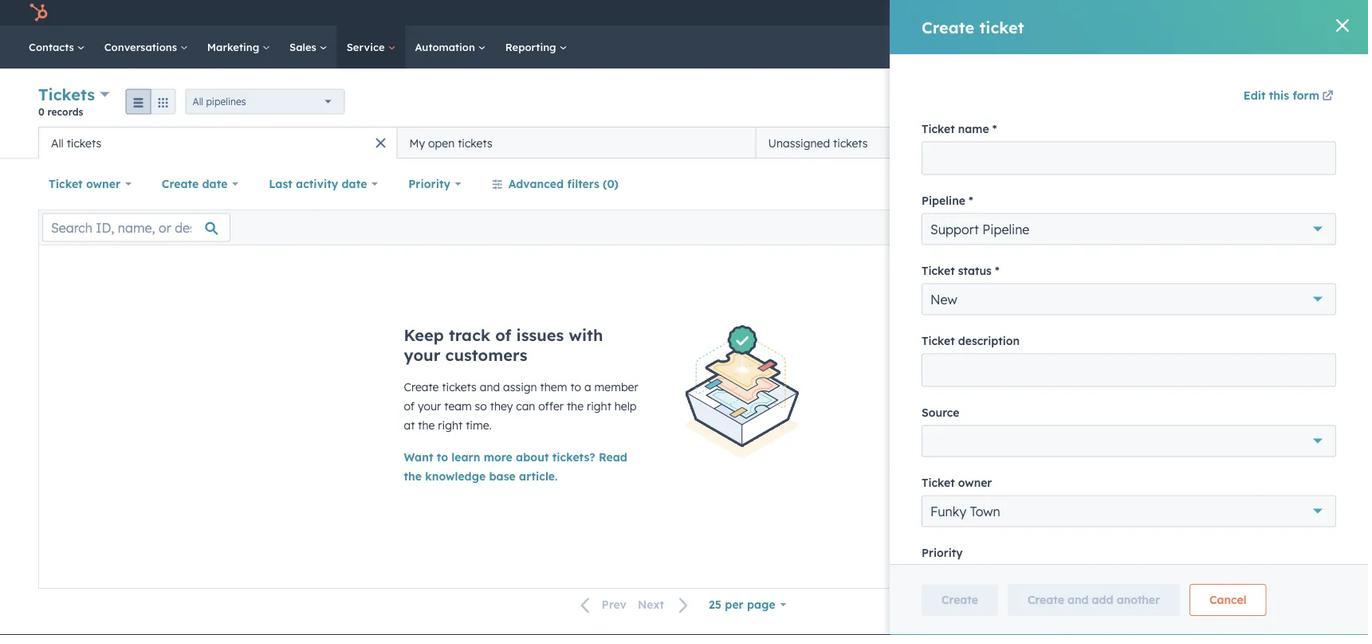 Task type: locate. For each thing, give the bounding box(es) containing it.
2 horizontal spatial create
[[1259, 96, 1289, 108]]

to up 'knowledge'
[[437, 451, 448, 464]]

notifications image
[[1250, 7, 1265, 22]]

the
[[567, 400, 584, 413], [418, 419, 435, 433], [404, 470, 422, 484]]

marketing
[[207, 40, 262, 53]]

help image
[[1190, 7, 1204, 22]]

view
[[1175, 136, 1200, 150], [1296, 178, 1317, 190]]

conversations
[[104, 40, 180, 53]]

the down want
[[404, 470, 422, 484]]

create up at on the left
[[404, 380, 439, 394]]

create for create tickets and assign them to a member of your team so they can offer the right help at the right time.
[[404, 380, 439, 394]]

0 vertical spatial create
[[1259, 96, 1289, 108]]

create inside the create tickets and assign them to a member of your team so they can offer the right help at the right time.
[[404, 380, 439, 394]]

1 vertical spatial view
[[1296, 178, 1317, 190]]

2 vertical spatial create
[[404, 380, 439, 394]]

create ticket
[[1259, 96, 1317, 108]]

prev button
[[571, 595, 632, 616]]

all down "0 records"
[[51, 136, 64, 150]]

all left views
[[1262, 136, 1276, 150]]

save
[[1272, 178, 1294, 190]]

them
[[540, 380, 567, 394]]

1 horizontal spatial date
[[342, 177, 367, 191]]

create inside button
[[1259, 96, 1289, 108]]

all views
[[1262, 136, 1310, 150]]

pagination navigation
[[571, 595, 699, 616]]

base
[[489, 470, 516, 484]]

more
[[484, 451, 513, 464]]

per
[[725, 598, 744, 612]]

your left the track
[[404, 345, 441, 365]]

page
[[747, 598, 776, 612]]

next button
[[632, 595, 699, 616]]

upgrade image
[[1043, 7, 1057, 22]]

1 horizontal spatial view
[[1296, 178, 1317, 190]]

calling icon image
[[1125, 8, 1139, 22]]

your left team
[[418, 400, 441, 413]]

0 vertical spatial view
[[1175, 136, 1200, 150]]

view inside button
[[1296, 178, 1317, 190]]

tickets
[[67, 136, 101, 150], [458, 136, 493, 150], [833, 136, 868, 150], [442, 380, 477, 394]]

0 vertical spatial the
[[567, 400, 584, 413]]

view inside popup button
[[1175, 136, 1200, 150]]

filters
[[567, 177, 599, 191]]

0 horizontal spatial all
[[51, 136, 64, 150]]

0 vertical spatial your
[[404, 345, 441, 365]]

save view
[[1272, 178, 1317, 190]]

at
[[404, 419, 415, 433]]

1 horizontal spatial of
[[495, 325, 511, 345]]

track
[[449, 325, 491, 345]]

1 horizontal spatial right
[[587, 400, 612, 413]]

tickets down records
[[67, 136, 101, 150]]

all inside button
[[51, 136, 64, 150]]

keep track of issues with your customers
[[404, 325, 603, 365]]

2 horizontal spatial all
[[1262, 136, 1276, 150]]

all tickets button
[[38, 127, 397, 159]]

create down all tickets button
[[162, 177, 199, 191]]

all left pipelines
[[193, 96, 203, 108]]

0 horizontal spatial view
[[1175, 136, 1200, 150]]

member
[[594, 380, 638, 394]]

tickets up team
[[442, 380, 477, 394]]

0 horizontal spatial create
[[162, 177, 199, 191]]

tickets inside the create tickets and assign them to a member of your team so they can offer the right help at the right time.
[[442, 380, 477, 394]]

0 vertical spatial to
[[570, 380, 581, 394]]

date
[[202, 177, 228, 191], [342, 177, 367, 191]]

save view button
[[1244, 171, 1330, 197]]

group inside tickets banner
[[126, 89, 176, 114]]

view right save at the top right
[[1296, 178, 1317, 190]]

tickets for all tickets
[[67, 136, 101, 150]]

sales link
[[280, 26, 337, 69]]

open
[[428, 136, 455, 150]]

of inside 'keep track of issues with your customers'
[[495, 325, 511, 345]]

the right offer
[[567, 400, 584, 413]]

tickets right the unassigned
[[833, 136, 868, 150]]

create date
[[162, 177, 228, 191]]

1 vertical spatial your
[[418, 400, 441, 413]]

the right at on the left
[[418, 419, 435, 433]]

unassigned tickets button
[[756, 127, 1115, 159]]

1 vertical spatial create
[[162, 177, 199, 191]]

0 horizontal spatial date
[[202, 177, 228, 191]]

priority button
[[398, 168, 472, 200]]

menu containing funky
[[1033, 0, 1349, 31]]

my open tickets button
[[397, 127, 756, 159]]

of
[[495, 325, 511, 345], [404, 400, 415, 413]]

want to learn more about tickets? read the knowledge base article.
[[404, 451, 627, 484]]

1 horizontal spatial to
[[570, 380, 581, 394]]

sales
[[289, 40, 319, 53]]

1 horizontal spatial create
[[404, 380, 439, 394]]

create
[[1259, 96, 1289, 108], [162, 177, 199, 191], [404, 380, 439, 394]]

all inside popup button
[[193, 96, 203, 108]]

create left "ticket"
[[1259, 96, 1289, 108]]

2 vertical spatial the
[[404, 470, 422, 484]]

0 horizontal spatial right
[[438, 419, 463, 433]]

with
[[569, 325, 603, 345]]

of up at on the left
[[404, 400, 415, 413]]

funky
[[1298, 6, 1325, 19]]

right down team
[[438, 419, 463, 433]]

all
[[193, 96, 203, 108], [1262, 136, 1276, 150], [51, 136, 64, 150]]

0 vertical spatial of
[[495, 325, 511, 345]]

advanced
[[509, 177, 564, 191]]

learn
[[452, 451, 480, 464]]

prev
[[602, 598, 627, 612]]

1 vertical spatial to
[[437, 451, 448, 464]]

offer
[[539, 400, 564, 413]]

view for add
[[1175, 136, 1200, 150]]

want
[[404, 451, 433, 464]]

group
[[126, 89, 176, 114]]

your
[[404, 345, 441, 365], [418, 400, 441, 413]]

menu
[[1033, 0, 1349, 31]]

about
[[516, 451, 549, 464]]

1 horizontal spatial all
[[193, 96, 203, 108]]

my open tickets
[[409, 136, 493, 150]]

all tickets
[[51, 136, 101, 150]]

last activity date
[[269, 177, 367, 191]]

article.
[[519, 470, 558, 484]]

right down a on the left bottom
[[587, 400, 612, 413]]

1 vertical spatial of
[[404, 400, 415, 413]]

(0)
[[603, 177, 619, 191]]

team
[[444, 400, 472, 413]]

create for create ticket
[[1259, 96, 1289, 108]]

tickets right open
[[458, 136, 493, 150]]

calling icon button
[[1119, 2, 1146, 25]]

to
[[570, 380, 581, 394], [437, 451, 448, 464]]

view right add
[[1175, 136, 1200, 150]]

date down all tickets button
[[202, 177, 228, 191]]

right
[[587, 400, 612, 413], [438, 419, 463, 433]]

0 records
[[38, 106, 83, 118]]

service link
[[337, 26, 405, 69]]

settings link
[[1210, 0, 1244, 26]]

to left a on the left bottom
[[570, 380, 581, 394]]

Search HubSpot search field
[[1144, 33, 1340, 61]]

0 vertical spatial right
[[587, 400, 612, 413]]

read
[[599, 451, 627, 464]]

edit
[[1258, 222, 1276, 234]]

of right the track
[[495, 325, 511, 345]]

automation
[[415, 40, 478, 53]]

views
[[1279, 136, 1310, 150]]

of inside the create tickets and assign them to a member of your team so they can offer the right help at the right time.
[[404, 400, 415, 413]]

add
[[1149, 136, 1171, 150]]

upgrade
[[1060, 8, 1105, 21]]

0 horizontal spatial of
[[404, 400, 415, 413]]

can
[[516, 400, 535, 413]]

0 horizontal spatial to
[[437, 451, 448, 464]]

create inside popup button
[[162, 177, 199, 191]]

advanced filters (0) button
[[481, 168, 629, 200]]

1 vertical spatial right
[[438, 419, 463, 433]]

unassigned tickets
[[768, 136, 868, 150]]

date right activity
[[342, 177, 367, 191]]



Task type: describe. For each thing, give the bounding box(es) containing it.
create date button
[[151, 168, 249, 200]]

tickets for create tickets and assign them to a member of your team so they can offer the right help at the right time.
[[442, 380, 477, 394]]

ticket owner button
[[38, 168, 142, 200]]

1 date from the left
[[202, 177, 228, 191]]

hubspot image
[[29, 3, 48, 22]]

unassigned
[[768, 136, 830, 150]]

last activity date button
[[258, 168, 388, 200]]

all pipelines button
[[185, 89, 345, 114]]

tickets inside button
[[458, 136, 493, 150]]

all pipelines
[[193, 96, 246, 108]]

add view (3/5)
[[1149, 136, 1231, 150]]

service
[[347, 40, 388, 53]]

search image
[[1332, 40, 1346, 54]]

tickets banner
[[38, 83, 1330, 127]]

assign
[[503, 380, 537, 394]]

keep
[[404, 325, 444, 345]]

all for all pipelines
[[193, 96, 203, 108]]

all for all views
[[1262, 136, 1276, 150]]

marketplaces button
[[1150, 0, 1183, 26]]

automation link
[[405, 26, 496, 69]]

activity
[[296, 177, 338, 191]]

funky button
[[1271, 0, 1349, 26]]

to inside the create tickets and assign them to a member of your team so they can offer the right help at the right time.
[[570, 380, 581, 394]]

create ticket button
[[1245, 90, 1330, 115]]

pipelines
[[206, 96, 246, 108]]

want to learn more about tickets? read the knowledge base article. link
[[404, 451, 627, 484]]

(3/5)
[[1204, 136, 1231, 150]]

all views link
[[1251, 127, 1321, 159]]

and
[[480, 380, 500, 394]]

tickets?
[[552, 451, 595, 464]]

help button
[[1183, 0, 1210, 26]]

next
[[638, 598, 664, 612]]

settings image
[[1220, 7, 1234, 22]]

tickets
[[38, 85, 95, 104]]

reporting link
[[496, 26, 577, 69]]

1 vertical spatial the
[[418, 419, 435, 433]]

conversations link
[[95, 26, 198, 69]]

all for all tickets
[[51, 136, 64, 150]]

hubspot link
[[19, 3, 60, 22]]

your inside the create tickets and assign them to a member of your team so they can offer the right help at the right time.
[[418, 400, 441, 413]]

customers
[[445, 345, 528, 365]]

2 date from the left
[[342, 177, 367, 191]]

create for create date
[[162, 177, 199, 191]]

ticket owner
[[49, 177, 120, 191]]

add view (3/5) button
[[1121, 127, 1251, 159]]

tickets button
[[38, 83, 110, 106]]

contacts
[[29, 40, 77, 53]]

create tickets and assign them to a member of your team so they can offer the right help at the right time.
[[404, 380, 638, 433]]

issues
[[516, 325, 564, 345]]

my
[[409, 136, 425, 150]]

your inside 'keep track of issues with your customers'
[[404, 345, 441, 365]]

last
[[269, 177, 293, 191]]

notifications button
[[1244, 0, 1271, 26]]

Search ID, name, or description search field
[[42, 213, 230, 242]]

the inside want to learn more about tickets? read the knowledge base article.
[[404, 470, 422, 484]]

they
[[490, 400, 513, 413]]

ticket
[[1292, 96, 1317, 108]]

marketplaces image
[[1159, 7, 1174, 22]]

funky town image
[[1281, 6, 1295, 20]]

to inside want to learn more about tickets? read the knowledge base article.
[[437, 451, 448, 464]]

knowledge
[[425, 470, 486, 484]]

view for save
[[1296, 178, 1317, 190]]

a
[[584, 380, 591, 394]]

advanced filters (0)
[[509, 177, 619, 191]]

reporting
[[505, 40, 559, 53]]

tickets for unassigned tickets
[[833, 136, 868, 150]]

owner
[[86, 177, 120, 191]]

marketing link
[[198, 26, 280, 69]]

25
[[709, 598, 722, 612]]

25 per page
[[709, 598, 776, 612]]

edit columns button
[[1248, 217, 1326, 238]]

edit columns
[[1258, 222, 1316, 234]]

contacts link
[[19, 26, 95, 69]]

records
[[47, 106, 83, 118]]

so
[[475, 400, 487, 413]]

0
[[38, 106, 45, 118]]

ticket
[[49, 177, 83, 191]]

columns
[[1278, 222, 1316, 234]]

25 per page button
[[699, 589, 797, 621]]



Task type: vqa. For each thing, say whether or not it's contained in the screenshot.
help
yes



